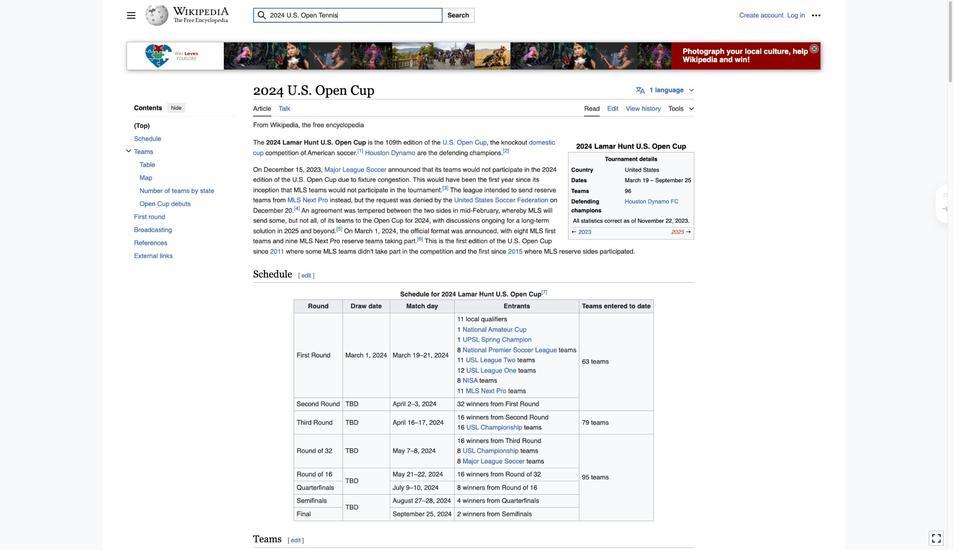 Task type: locate. For each thing, give the bounding box(es) containing it.
None search field
[[242, 8, 740, 23]]

personal tools navigation
[[740, 8, 824, 23]]

language progressive image
[[636, 86, 646, 95]]

main content
[[250, 81, 822, 551]]

wikipedia image
[[173, 7, 229, 15]]

hide image
[[810, 44, 819, 53]]



Task type: vqa. For each thing, say whether or not it's contained in the screenshot.
"menu" image
yes



Task type: describe. For each thing, give the bounding box(es) containing it.
menu image
[[127, 11, 136, 20]]

Search Wikipedia search field
[[253, 8, 443, 23]]

x small image
[[126, 148, 131, 154]]

the free encyclopedia image
[[174, 18, 228, 24]]

fullscreen image
[[932, 535, 942, 544]]

log in and more options image
[[812, 11, 822, 20]]



